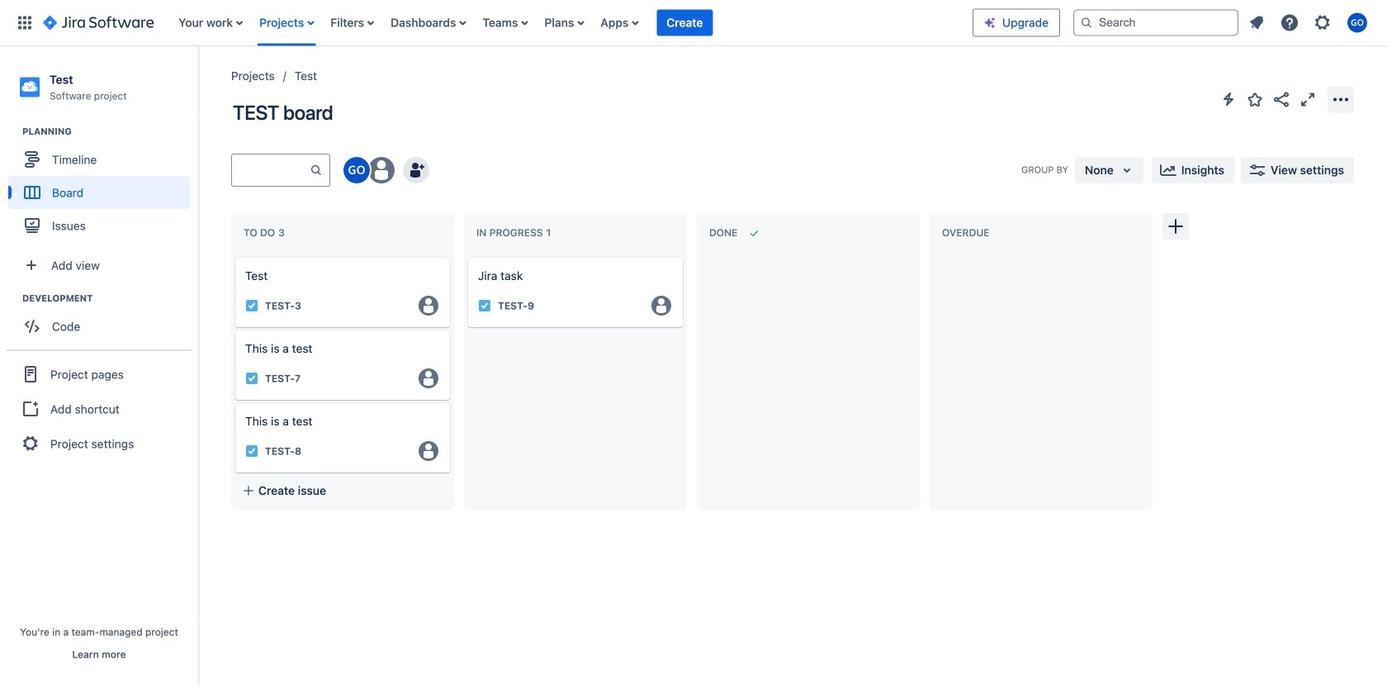 Task type: vqa. For each thing, say whether or not it's contained in the screenshot.
Jira Work Management image
no



Task type: describe. For each thing, give the bounding box(es) containing it.
appswitcher icon image
[[15, 13, 35, 33]]

notifications image
[[1248, 13, 1267, 33]]

0 horizontal spatial list
[[170, 0, 973, 46]]

planning image
[[2, 122, 22, 141]]

group for planning 'image'
[[8, 125, 197, 247]]

automations menu button icon image
[[1219, 89, 1239, 109]]

1 horizontal spatial list
[[1243, 8, 1378, 38]]

heading for planning 'image'
[[22, 125, 197, 138]]

heading for development icon
[[22, 292, 197, 305]]

star test board image
[[1246, 90, 1266, 109]]

create column image
[[1167, 216, 1186, 236]]

create issue image
[[224, 246, 244, 266]]

settings image
[[1314, 13, 1333, 33]]



Task type: locate. For each thing, give the bounding box(es) containing it.
to do element
[[244, 227, 288, 239]]

view settings image
[[1248, 160, 1268, 180]]

1 vertical spatial group
[[8, 292, 197, 348]]

task image
[[245, 299, 259, 312], [478, 299, 492, 312], [245, 372, 259, 385], [245, 444, 259, 458]]

group
[[8, 125, 197, 247], [8, 292, 197, 348], [7, 350, 192, 467]]

in progress element
[[477, 227, 555, 239]]

development image
[[2, 288, 22, 308]]

jira software image
[[43, 13, 154, 33], [43, 13, 154, 33]]

list item
[[657, 0, 713, 46]]

heading
[[22, 125, 197, 138], [22, 292, 197, 305]]

help image
[[1281, 13, 1300, 33]]

enter full screen image
[[1299, 90, 1319, 109]]

search image
[[1081, 16, 1094, 29]]

your profile and settings image
[[1348, 13, 1368, 33]]

None search field
[[1074, 10, 1239, 36]]

list
[[170, 0, 973, 46], [1243, 8, 1378, 38]]

primary element
[[10, 0, 973, 46]]

sidebar navigation image
[[180, 66, 216, 99]]

1 heading from the top
[[22, 125, 197, 138]]

Search this board text field
[[232, 155, 310, 185]]

banner
[[0, 0, 1388, 46]]

Search field
[[1074, 10, 1239, 36]]

2 vertical spatial group
[[7, 350, 192, 467]]

add people image
[[406, 160, 426, 180]]

create issue image
[[457, 246, 477, 266]]

1 vertical spatial heading
[[22, 292, 197, 305]]

more actions image
[[1332, 90, 1352, 109]]

group for development icon
[[8, 292, 197, 348]]

0 vertical spatial heading
[[22, 125, 197, 138]]

2 heading from the top
[[22, 292, 197, 305]]

0 vertical spatial group
[[8, 125, 197, 247]]

sidebar element
[[0, 46, 198, 684]]



